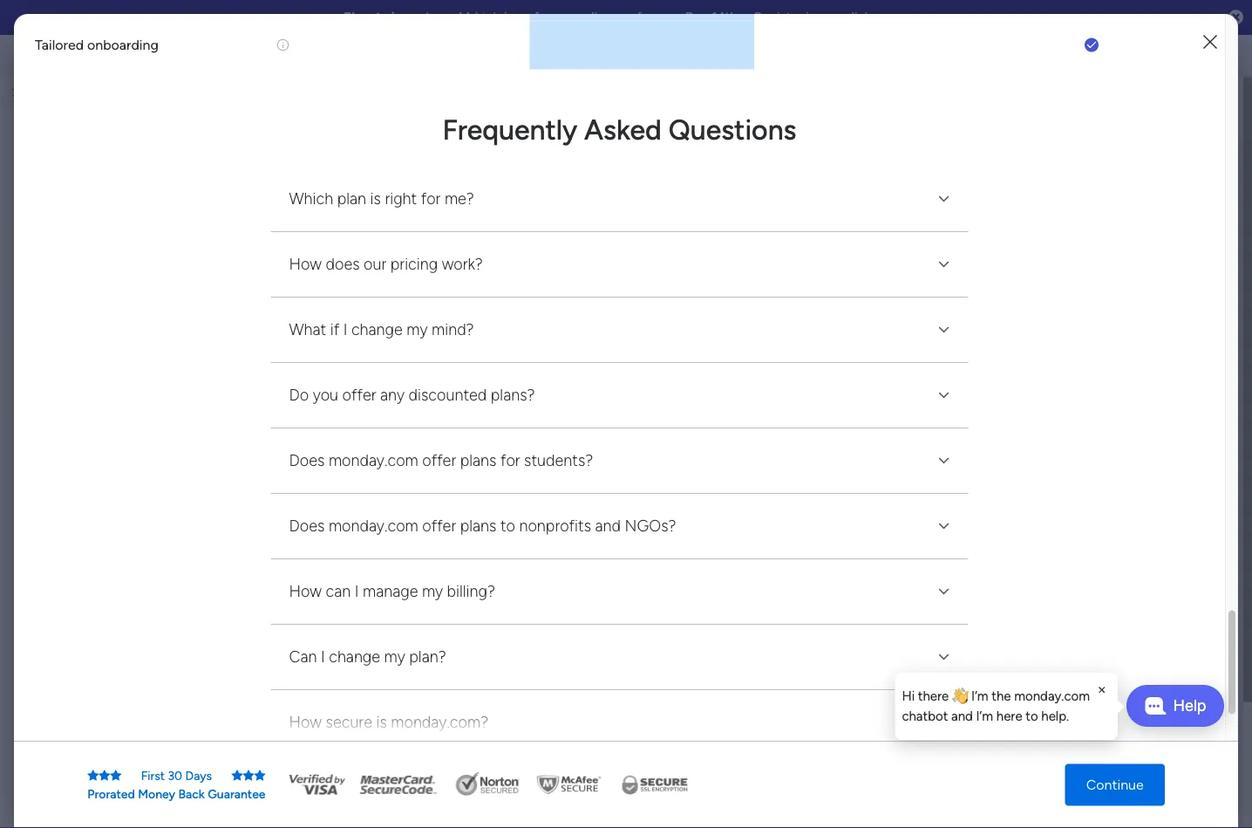 Task type: vqa. For each thing, say whether or not it's contained in the screenshot.
plans to the bottom
yes



Task type: locate. For each thing, give the bounding box(es) containing it.
star image up the prorated
[[99, 770, 110, 782]]

2 does from the top
[[289, 517, 325, 536]]

ssl encrypted image
[[611, 772, 698, 798]]

plans for to
[[460, 517, 497, 536]]

👋,
[[953, 688, 969, 704]]

and
[[596, 517, 621, 536], [952, 708, 974, 724]]

work management > main workspace link
[[87, 212, 332, 408]]

my left plan?
[[384, 648, 406, 666]]

monday.com up help.
[[1015, 688, 1091, 704]]

norton secured image
[[449, 772, 527, 798]]

1 plans from the top
[[460, 451, 497, 470]]

1 horizontal spatial star image
[[243, 770, 254, 782]]

monday.com?
[[391, 713, 489, 732]]

close image inside which plan is right for me? dropdown button
[[934, 189, 955, 210]]

workspace inside button
[[194, 563, 270, 582]]

center
[[1063, 798, 1100, 813]]

week!
[[434, 10, 470, 25]]

offer down does monday.com offer plans for students?
[[422, 517, 456, 536]]

how can i manage my billing?
[[289, 582, 496, 601]]

for for me?
[[421, 190, 441, 208]]

what if i change my mind?
[[289, 321, 474, 339]]

1 vertical spatial help button
[[1105, 778, 1166, 807]]

i right can at left bottom
[[355, 582, 359, 601]]

work management > main workspace
[[117, 383, 320, 398]]

offer inside dropdown button
[[343, 386, 377, 405]]

2 horizontal spatial for
[[534, 10, 551, 25]]

workspace
[[261, 383, 320, 398], [194, 563, 270, 582]]

is right secure
[[376, 713, 387, 732]]

to right the here
[[1026, 708, 1039, 724]]

2 horizontal spatial help
[[1174, 696, 1207, 715]]

1 vertical spatial offer
[[422, 451, 456, 470]]

close image inside the does monday.com offer plans to nonprofits and ngos? dropdown button
[[934, 516, 955, 537]]

1 does from the top
[[289, 451, 325, 470]]

5 close image from the top
[[934, 516, 955, 537]]

does monday.com offer plans for students? button
[[271, 429, 969, 493]]

our left "online"
[[554, 10, 574, 25]]

plans
[[460, 451, 497, 470], [460, 517, 497, 536]]

0 vertical spatial change
[[352, 321, 403, 339]]

1 vertical spatial workspace
[[194, 563, 270, 582]]

0 vertical spatial my
[[407, 321, 428, 339]]

how for how can i manage my billing?
[[289, 582, 322, 601]]

1 horizontal spatial i
[[343, 321, 348, 339]]

dialog
[[896, 673, 1119, 740]]

help button right center at right
[[1105, 778, 1166, 807]]

online
[[577, 10, 612, 25]]

1 horizontal spatial for
[[501, 451, 521, 470]]

pricing
[[391, 255, 438, 274]]

1 vertical spatial how
[[289, 582, 322, 601]]

one
[[820, 10, 842, 25]]

i
[[343, 321, 348, 339], [355, 582, 359, 601], [321, 648, 325, 666]]

is right plan
[[370, 190, 381, 208]]

management left see plans icon
[[176, 46, 271, 65]]

14th
[[712, 10, 738, 25]]

for
[[534, 10, 551, 25], [421, 190, 441, 208], [501, 451, 521, 470]]

help left center at right
[[1034, 798, 1060, 813]]

2 vertical spatial offer
[[422, 517, 456, 536]]

0 horizontal spatial star image
[[99, 770, 110, 782]]

1 vertical spatial my
[[422, 582, 443, 601]]

for left me? at left top
[[421, 190, 441, 208]]

0 horizontal spatial for
[[421, 190, 441, 208]]

in
[[806, 10, 817, 25]]

verified by visa image
[[287, 772, 348, 798]]

asked
[[585, 114, 662, 147]]

work inside work management > main workspace link
[[117, 383, 143, 398]]

close image for me?
[[934, 189, 955, 210]]

how left secure
[[289, 713, 322, 732]]

which
[[289, 190, 333, 208]]

close image for billing?
[[934, 581, 955, 602]]

plans for for
[[460, 451, 497, 470]]

close image inside 'do you offer any discounted plans?' dropdown button
[[934, 385, 955, 406]]

and down 👋,
[[952, 708, 974, 724]]

30
[[168, 768, 182, 783]]

my left billing?
[[422, 582, 443, 601]]

1 vertical spatial plans
[[460, 517, 497, 536]]

first 30 days
[[141, 768, 212, 783]]

2 vertical spatial is
[[376, 713, 387, 732]]

1 vertical spatial learn
[[1034, 734, 1064, 749]]

1 close image from the top
[[934, 189, 955, 210]]

dialog containing hi there 👋,  i'm the monday.com
[[896, 673, 1119, 740]]

offer for to
[[422, 517, 456, 536]]

1 vertical spatial does
[[289, 517, 325, 536]]

help center element
[[965, 780, 1227, 828]]

2 plans from the top
[[460, 517, 497, 536]]

1 vertical spatial to
[[1026, 708, 1039, 724]]

monday.com
[[329, 451, 419, 470], [329, 517, 419, 536], [1015, 688, 1091, 704], [1093, 734, 1164, 749]]

close image inside how can i manage my billing? dropdown button
[[934, 581, 955, 602]]

help
[[1174, 696, 1207, 715], [1120, 784, 1151, 801], [1034, 798, 1060, 813]]

0 vertical spatial management
[[176, 46, 271, 65]]

learn down getting
[[1034, 734, 1064, 749]]

my left the "mind?"
[[407, 321, 428, 339]]

plans up does monday.com offer plans to nonprofits and ngos?
[[460, 451, 497, 470]]

0 vertical spatial plans
[[460, 451, 497, 470]]

our
[[554, 10, 574, 25], [364, 255, 387, 274]]

1 vertical spatial is
[[370, 190, 381, 208]]

i'm right 👋,
[[972, 688, 989, 704]]

0 vertical spatial i'm
[[972, 688, 989, 704]]

is left next
[[392, 10, 401, 25]]

manage
[[363, 582, 418, 601]]

3 close image from the top
[[934, 385, 955, 406]]

is for monday.com?
[[376, 713, 387, 732]]

1 vertical spatial our
[[364, 255, 387, 274]]

6 close image from the top
[[934, 581, 955, 602]]

learn left the &
[[965, 664, 1000, 680]]

work
[[141, 46, 172, 65], [117, 383, 143, 398]]

inspired
[[1040, 664, 1090, 680]]

2 horizontal spatial i
[[355, 582, 359, 601]]

our right does
[[364, 255, 387, 274]]

i right can
[[321, 648, 325, 666]]

1 vertical spatial main
[[156, 563, 190, 582]]

7 close image from the top
[[934, 647, 955, 668]]

close image inside does monday.com offer plans for students? dropdown button
[[934, 451, 955, 471]]

1 vertical spatial and
[[952, 708, 974, 724]]

offer
[[343, 386, 377, 405], [422, 451, 456, 470], [422, 517, 456, 536]]

plans up billing?
[[460, 517, 497, 536]]

plan
[[337, 190, 367, 208]]

2 vertical spatial for
[[501, 451, 521, 470]]

lottie animation element
[[471, 77, 962, 143]]

star image up 'guarantee'
[[243, 770, 254, 782]]

offer left any
[[343, 386, 377, 405]]

help right chat bot icon
[[1174, 696, 1207, 715]]

does up main workspace button
[[289, 517, 325, 536]]

0 vertical spatial i
[[343, 321, 348, 339]]

0 vertical spatial to
[[501, 517, 516, 536]]

0 vertical spatial how
[[289, 255, 322, 274]]

right
[[385, 190, 417, 208]]

monday.com up the manage
[[329, 517, 419, 536]]

work?
[[442, 255, 483, 274]]

0 vertical spatial our
[[554, 10, 574, 25]]

1 horizontal spatial and
[[952, 708, 974, 724]]

register
[[755, 10, 803, 25]]

0 vertical spatial does
[[289, 451, 325, 470]]

first
[[141, 768, 165, 783]]

see plans image
[[289, 45, 305, 67]]

for right us
[[534, 10, 551, 25]]

chat bot icon image
[[1145, 697, 1167, 715]]

1 horizontal spatial to
[[1026, 708, 1039, 724]]

0 horizontal spatial main
[[156, 563, 190, 582]]

how left can at left bottom
[[289, 582, 322, 601]]

does monday.com offer plans to nonprofits and ngos? button
[[271, 494, 969, 559]]

to
[[501, 517, 516, 536], [1026, 708, 1039, 724]]

help right center at right
[[1120, 784, 1151, 801]]

i right if
[[343, 321, 348, 339]]

how for how secure is monday.com?
[[289, 713, 322, 732]]

how left does
[[289, 255, 322, 274]]

0 vertical spatial help button
[[1127, 685, 1225, 727]]

learn inside getting started learn how monday.com works
[[1034, 734, 1064, 749]]

2 vertical spatial how
[[289, 713, 322, 732]]

main
[[232, 383, 258, 398], [156, 563, 190, 582]]

0 horizontal spatial learn
[[965, 664, 1000, 680]]

1 how from the top
[[289, 255, 322, 274]]

1 horizontal spatial learn
[[1034, 734, 1064, 749]]

change right can
[[329, 648, 381, 666]]

monday work management
[[78, 46, 271, 65]]

star image
[[87, 770, 99, 782], [110, 770, 121, 782], [232, 770, 243, 782], [254, 770, 266, 782]]

terry turtle image
[[1204, 42, 1232, 70]]

monday.com down started
[[1093, 734, 1164, 749]]

4 close image from the top
[[934, 451, 955, 471]]

getting started element
[[965, 697, 1227, 766]]

main workspace button
[[84, 544, 489, 621]]

secure
[[326, 713, 373, 732]]

1 horizontal spatial help
[[1120, 784, 1151, 801]]

mind?
[[432, 321, 474, 339]]

i'm left the here
[[977, 708, 994, 724]]

next
[[404, 10, 431, 25]]

1 vertical spatial i
[[355, 582, 359, 601]]

offer down discounted
[[422, 451, 456, 470]]

how for how does our pricing work?
[[289, 255, 322, 274]]

monday.com down any
[[329, 451, 419, 470]]

can
[[326, 582, 351, 601]]

and left ngos?
[[596, 517, 621, 536]]

0 horizontal spatial i
[[321, 648, 325, 666]]

0 vertical spatial main
[[232, 383, 258, 398]]

1 vertical spatial work
[[117, 383, 143, 398]]

management left >
[[146, 383, 219, 398]]

3 how from the top
[[289, 713, 322, 732]]

learn
[[965, 664, 1000, 680], [1034, 734, 1064, 749]]

0 horizontal spatial and
[[596, 517, 621, 536]]

does for does monday.com offer plans to nonprofits and ngos?
[[289, 517, 325, 536]]

star image
[[99, 770, 110, 782], [243, 770, 254, 782]]

0 vertical spatial offer
[[343, 386, 377, 405]]

1 star image from the left
[[99, 770, 110, 782]]

is
[[392, 10, 401, 25], [370, 190, 381, 208], [376, 713, 387, 732]]

2 how from the top
[[289, 582, 322, 601]]

does down do
[[289, 451, 325, 470]]

to left nonprofits at the bottom
[[501, 517, 516, 536]]

for for students?
[[501, 451, 521, 470]]

management
[[176, 46, 271, 65], [146, 383, 219, 398]]

my for billing?
[[422, 582, 443, 601]]

help button up works
[[1127, 685, 1225, 727]]

close image
[[934, 189, 955, 210], [934, 254, 955, 275], [934, 385, 955, 406], [934, 451, 955, 471], [934, 516, 955, 537], [934, 581, 955, 602], [934, 647, 955, 668]]

change right if
[[352, 321, 403, 339]]

0 horizontal spatial to
[[501, 517, 516, 536]]

click
[[845, 10, 872, 25]]

offer for discounted
[[343, 386, 377, 405]]

→
[[875, 10, 888, 25]]

hi there 👋,  i'm the monday.com chatbot and i'm here to help.
[[903, 688, 1091, 724]]

does
[[289, 451, 325, 470], [289, 517, 325, 536]]

2 close image from the top
[[934, 254, 955, 275]]

for left 'students?'
[[501, 451, 521, 470]]

prorated
[[87, 787, 135, 801]]

how does our pricing work?
[[289, 255, 483, 274]]

is inside dropdown button
[[370, 190, 381, 208]]

0 horizontal spatial help
[[1034, 798, 1060, 813]]

1 vertical spatial for
[[421, 190, 441, 208]]

register in one click → link
[[755, 10, 888, 25]]

0 vertical spatial work
[[141, 46, 172, 65]]

my
[[407, 321, 428, 339], [422, 582, 443, 601], [384, 648, 406, 666]]

0 horizontal spatial our
[[364, 255, 387, 274]]

is inside dropdown button
[[376, 713, 387, 732]]

me?
[[445, 190, 475, 208]]

to inside dropdown button
[[501, 517, 516, 536]]

0 vertical spatial and
[[596, 517, 621, 536]]



Task type: describe. For each thing, give the bounding box(es) containing it.
1 horizontal spatial main
[[232, 383, 258, 398]]

frequently asked questions
[[443, 114, 797, 147]]

onboarding
[[87, 37, 159, 54]]

to inside hi there 👋,  i'm the monday.com chatbot and i'm here to help.
[[1026, 708, 1039, 724]]

do you offer any discounted plans?
[[289, 386, 535, 405]]

nonprofits
[[520, 517, 592, 536]]

hi
[[903, 688, 915, 704]]

getting
[[1034, 714, 1077, 729]]

the
[[992, 688, 1012, 704]]

how can i manage my billing? button
[[271, 560, 969, 624]]

how secure is monday.com? button
[[271, 690, 969, 755]]

my for mind?
[[407, 321, 428, 339]]

i for can
[[355, 582, 359, 601]]

what if i change my mind? button
[[271, 298, 969, 362]]

does monday.com offer plans for students?
[[289, 451, 594, 470]]

started
[[1080, 714, 1120, 729]]

ngos?
[[625, 517, 677, 536]]

close image
[[934, 320, 955, 341]]

our inside 'how does our pricing work?' dropdown button
[[364, 255, 387, 274]]

does for does monday.com offer plans for students?
[[289, 451, 325, 470]]

select product image
[[16, 47, 33, 65]]

search everything image
[[1105, 47, 1122, 65]]

2 star image from the left
[[110, 770, 121, 782]]

1 vertical spatial change
[[329, 648, 381, 666]]

1 horizontal spatial our
[[554, 10, 574, 25]]

remove from favorites image
[[298, 354, 315, 371]]

elevate
[[344, 10, 388, 25]]

students?
[[524, 451, 594, 470]]

there
[[919, 688, 950, 704]]

help center
[[1034, 798, 1100, 813]]

plan?
[[409, 648, 446, 666]]

back
[[178, 787, 205, 801]]

does
[[326, 255, 360, 274]]

which plan is right for me?
[[289, 190, 475, 208]]

0 vertical spatial workspace
[[261, 383, 320, 398]]

3 star image from the left
[[232, 770, 243, 782]]

chatbot
[[903, 708, 949, 724]]

works
[[1167, 734, 1199, 749]]

do you offer any discounted plans? button
[[271, 363, 969, 428]]

>
[[222, 383, 229, 398]]

you
[[313, 386, 339, 405]]

close image for nonprofits
[[934, 516, 955, 537]]

register in one click →
[[755, 10, 888, 25]]

questions
[[669, 114, 797, 147]]

is for right
[[370, 190, 381, 208]]

main inside button
[[156, 563, 190, 582]]

getting started learn how monday.com works
[[1034, 714, 1199, 749]]

2 vertical spatial my
[[384, 648, 406, 666]]

0 vertical spatial is
[[392, 10, 401, 25]]

i for if
[[343, 321, 348, 339]]

do
[[289, 386, 309, 405]]

continue button
[[1066, 764, 1165, 806]]

1 vertical spatial i'm
[[977, 708, 994, 724]]

help.
[[1042, 708, 1070, 724]]

4 star image from the left
[[254, 770, 266, 782]]

button padding image
[[1202, 33, 1220, 51]]

offer for for
[[422, 451, 456, 470]]

2 star image from the left
[[243, 770, 254, 782]]

billing?
[[447, 582, 496, 601]]

days
[[185, 768, 212, 783]]

can i change my plan?
[[289, 648, 446, 666]]

get
[[1016, 664, 1037, 680]]

frequently
[[443, 114, 578, 147]]

discounted
[[409, 386, 487, 405]]

conference
[[615, 10, 682, 25]]

2 vertical spatial i
[[321, 648, 325, 666]]

learn & get inspired
[[965, 664, 1090, 680]]

tailored
[[35, 37, 84, 54]]

close image inside can i change my plan? dropdown button
[[934, 647, 955, 668]]

mcafee secure image
[[534, 772, 604, 798]]

us
[[518, 10, 531, 25]]

dec
[[686, 10, 709, 25]]

money
[[138, 787, 175, 801]]

monday
[[78, 46, 137, 65]]

how does our pricing work? button
[[271, 232, 969, 297]]

does monday.com offer plans to nonprofits and ngos?
[[289, 517, 677, 536]]

1 star image from the left
[[87, 770, 99, 782]]

how secure is monday.com?
[[289, 713, 489, 732]]

which plan is right for me? button
[[271, 167, 969, 232]]

close image for plans?
[[934, 385, 955, 406]]

and inside dropdown button
[[596, 517, 621, 536]]

here
[[997, 708, 1023, 724]]

&
[[1003, 664, 1012, 680]]

mastercard secure code image
[[355, 772, 442, 798]]

any
[[380, 386, 405, 405]]

1 vertical spatial management
[[146, 383, 219, 398]]

monday.com inside getting started learn how monday.com works
[[1093, 734, 1164, 749]]

join
[[490, 10, 515, 25]]

and inside hi there 👋,  i'm the monday.com chatbot and i'm here to help.
[[952, 708, 974, 724]]

can
[[289, 648, 317, 666]]

close image for students?
[[934, 451, 955, 471]]

tailored onboarding
[[35, 37, 159, 54]]

continue
[[1087, 777, 1145, 793]]

main workspace
[[156, 563, 270, 582]]

0 vertical spatial learn
[[965, 664, 1000, 680]]

how
[[1067, 734, 1090, 749]]

guarantee
[[208, 787, 266, 801]]

0 vertical spatial for
[[534, 10, 551, 25]]

close image inside 'how does our pricing work?' dropdown button
[[934, 254, 955, 275]]

plans?
[[491, 386, 535, 405]]

✨
[[474, 10, 487, 25]]

monday.com inside hi there 👋,  i'm the monday.com chatbot and i'm here to help.
[[1015, 688, 1091, 704]]

elevate is next week! ✨ join us for our online conference dec 14th
[[344, 10, 738, 25]]

can i change my plan? button
[[271, 625, 969, 690]]

prorated money back guarantee
[[87, 787, 266, 801]]



